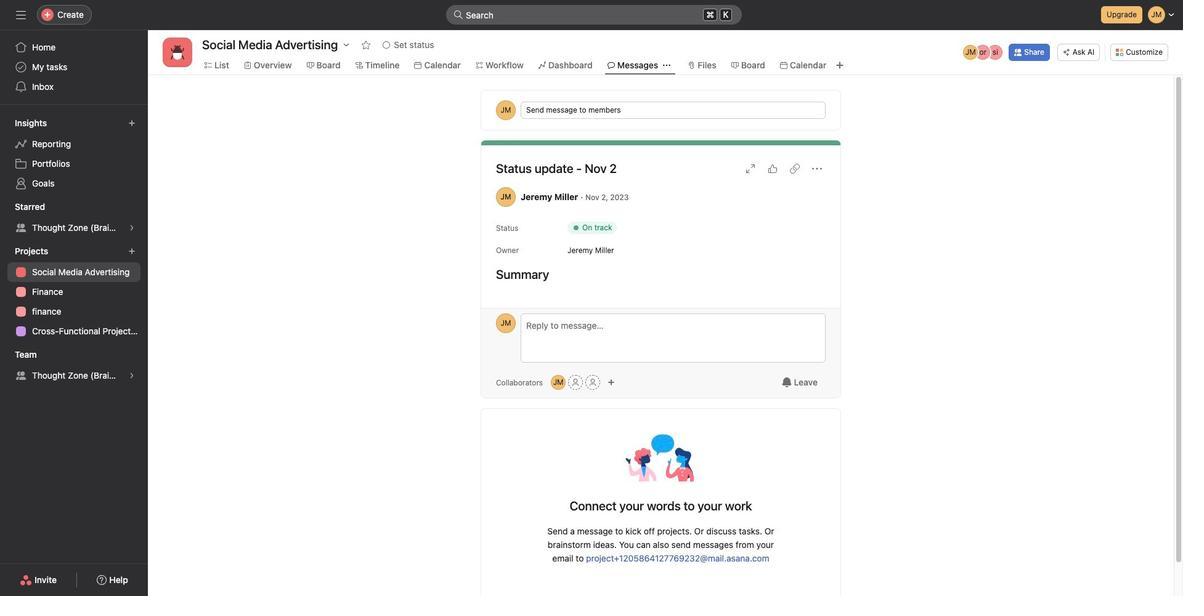 Task type: describe. For each thing, give the bounding box(es) containing it.
global element
[[0, 30, 148, 104]]

teams element
[[0, 344, 148, 388]]

new insights image
[[128, 120, 136, 127]]

bug image
[[170, 45, 185, 60]]

copy link image
[[790, 164, 800, 174]]

see details, thought zone (brainstorm space) image for starred element
[[128, 224, 136, 232]]

0 likes. click to like this task image
[[768, 164, 778, 174]]

open user profile image
[[496, 314, 516, 334]]

add to starred image
[[361, 40, 371, 50]]

starred element
[[0, 196, 148, 240]]

new project or portfolio image
[[128, 248, 136, 255]]

hide sidebar image
[[16, 10, 26, 20]]



Task type: vqa. For each thing, say whether or not it's contained in the screenshot.
Show next month "Icon"
no



Task type: locate. For each thing, give the bounding box(es) containing it.
add or remove collaborators image
[[608, 379, 615, 387]]

more actions image
[[812, 164, 822, 174]]

add or remove collaborators image
[[551, 375, 566, 390]]

see details, thought zone (brainstorm space) image inside teams element
[[128, 372, 136, 380]]

see details, thought zone (brainstorm space) image inside starred element
[[128, 224, 136, 232]]

2 see details, thought zone (brainstorm space) image from the top
[[128, 372, 136, 380]]

see details, thought zone (brainstorm space) image
[[128, 224, 136, 232], [128, 372, 136, 380]]

full screen image
[[746, 164, 756, 174]]

prominent image
[[454, 10, 464, 20]]

insights element
[[0, 112, 148, 196]]

Search tasks, projects, and more text field
[[446, 5, 742, 25]]

1 see details, thought zone (brainstorm space) image from the top
[[128, 224, 136, 232]]

None field
[[446, 5, 742, 25]]

tab actions image
[[663, 62, 671, 69]]

1 vertical spatial see details, thought zone (brainstorm space) image
[[128, 372, 136, 380]]

see details, thought zone (brainstorm space) image for teams element
[[128, 372, 136, 380]]

projects element
[[0, 240, 148, 344]]

0 vertical spatial see details, thought zone (brainstorm space) image
[[128, 224, 136, 232]]

add tab image
[[835, 60, 845, 70]]



